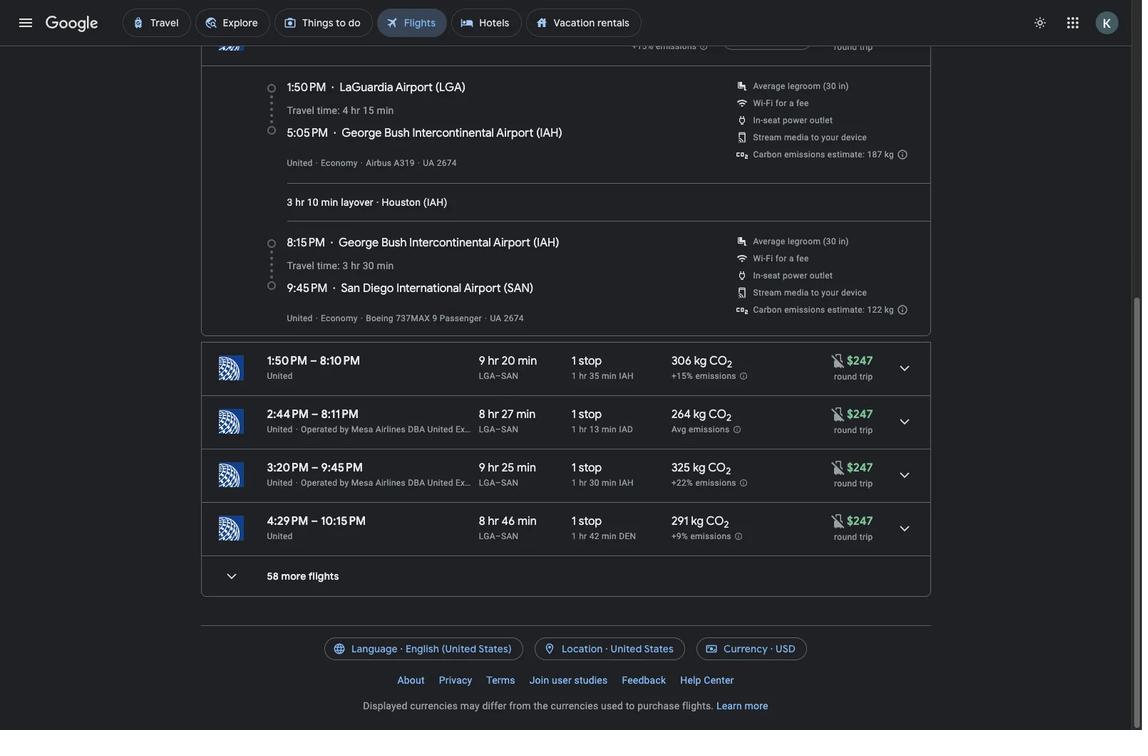 Task type: describe. For each thing, give the bounding box(es) containing it.
hr inside 1 stop 1 hr 42 min den
[[579, 532, 587, 542]]

1 stop flight. element for 8 hr 27 min
[[572, 408, 602, 424]]

kg right 122
[[885, 305, 894, 315]]

device for george bush intercontinental airport ( iah )
[[841, 133, 867, 143]]

layover
[[341, 197, 373, 208]]

2:44 pm – 8:11 pm
[[267, 408, 359, 422]]

language
[[351, 643, 398, 656]]

average legroom (30 in) for san diego international airport ( san )
[[753, 237, 849, 247]]

carbon for george bush intercontinental airport ( iah )
[[753, 150, 782, 160]]

(30 for san diego international airport ( san )
[[823, 237, 836, 247]]

Departure time: 8:15 PM. text field
[[287, 236, 325, 250]]

about
[[397, 675, 425, 687]]

co for 325
[[708, 461, 726, 476]]

 image down 2:44 pm
[[296, 425, 298, 435]]

displayed
[[363, 701, 407, 712]]

total duration 8 hr 46 min. element
[[479, 515, 572, 531]]

privacy link
[[432, 669, 479, 692]]

291
[[672, 515, 688, 529]]

emissions for 325
[[695, 479, 736, 489]]

min inside 9 hr 20 min lga – san
[[518, 354, 537, 369]]

30 for time:
[[363, 260, 374, 272]]

travel for 1:50 pm
[[287, 105, 314, 116]]

1 vertical spatial bush
[[381, 236, 407, 250]]

0 vertical spatial intercontinental
[[413, 126, 494, 140]]

nov
[[347, 31, 368, 46]]

min up the "diego"
[[377, 260, 394, 272]]

flights
[[309, 570, 339, 583]]

displayed currencies may differ from the currencies used to purchase flights. learn more
[[363, 701, 768, 712]]

dba for 9:45 pm
[[408, 478, 425, 488]]

stop for 8 hr 27 min
[[579, 408, 602, 422]]

by for 3:20 pm – 9:45 pm
[[340, 478, 349, 488]]

united states
[[611, 643, 674, 656]]

total duration 9 hr 25 min. element
[[479, 461, 572, 478]]

airbus
[[366, 158, 392, 168]]

states)
[[479, 643, 512, 656]]

travel time: 3 hr 30 min
[[287, 260, 394, 272]]

1 vertical spatial george
[[339, 236, 379, 250]]

25
[[502, 461, 514, 476]]

english (united states)
[[406, 643, 512, 656]]

4:29 pm
[[267, 515, 308, 529]]

Departure time: 1:50 PM. text field
[[287, 81, 326, 95]]

kg for 325
[[693, 461, 706, 476]]

0 vertical spatial 9:45 pm
[[287, 282, 328, 296]]

+9% emissions
[[672, 532, 731, 542]]

2 for 291
[[724, 519, 729, 531]]

29
[[371, 31, 384, 46]]

 image right passenger
[[485, 314, 487, 324]]

8:15 pm
[[287, 236, 325, 250]]

5 1 from the top
[[572, 461, 576, 476]]

learn
[[716, 701, 742, 712]]

round trip for 306
[[834, 372, 873, 382]]

min inside 1 stop 1 hr 42 min den
[[602, 532, 617, 542]]

flight details. leaves laguardia airport at 1:50 pm on wednesday, november 29 and arrives at san diego international airport at 8:10 pm on wednesday, november 29. image
[[887, 351, 922, 386]]

min inside 1 stop 1 hr 13 min iad
[[602, 425, 617, 435]]

$247 for 291
[[847, 515, 873, 529]]

return
[[267, 31, 303, 46]]

ua for international
[[490, 314, 502, 324]]

8:11 pm
[[321, 408, 359, 422]]

wi-fi for a fee for george bush intercontinental airport ( iah )
[[753, 98, 809, 108]]

122
[[867, 305, 882, 315]]

help center
[[680, 675, 734, 687]]

Arrival time: 8:10 PM. text field
[[320, 354, 360, 369]]

 image right layover
[[376, 197, 379, 208]]

united down 2:44 pm
[[267, 425, 293, 435]]

min right 15 at the top of the page
[[377, 105, 394, 116]]

+22% emissions
[[672, 479, 736, 489]]

wi- for george bush intercontinental airport ( iah )
[[753, 98, 766, 108]]

kg right 187 at the right of the page
[[885, 150, 894, 160]]

united left '9 hr 25 min lga – san'
[[427, 478, 453, 488]]

diego
[[363, 282, 394, 296]]

english
[[406, 643, 439, 656]]

flights.
[[682, 701, 714, 712]]

2 vertical spatial to
[[626, 701, 635, 712]]

306 kg co 2
[[672, 354, 732, 371]]

Departure time: 3:20 PM. text field
[[267, 461, 309, 476]]

express for 8
[[456, 425, 487, 435]]

united down arrival time: 5:05 pm. text box
[[287, 158, 313, 168]]

27
[[502, 408, 514, 422]]

7 1 from the top
[[572, 515, 576, 529]]

carbon emissions estimate: 187 kilograms element
[[753, 150, 894, 160]]

20
[[502, 354, 515, 369]]

1 round trip from the top
[[834, 42, 873, 52]]

0 vertical spatial more
[[281, 570, 306, 583]]

247 us dollars text field for 291
[[847, 515, 873, 529]]

emissions for 308
[[656, 41, 697, 51]]

fi for san diego international airport ( san )
[[766, 254, 773, 264]]

express for 9
[[456, 478, 487, 488]]

operated by mesa airlines dba united express for 8:11 pm
[[301, 425, 487, 435]]

layover (1 of 1) is a 1 hr 30 min layover at george bush intercontinental airport in houston. element
[[572, 478, 664, 489]]

san diego international airport ( san )
[[341, 282, 533, 296]]

select flight image
[[722, 21, 813, 56]]

carbon emissions estimate: 122 kg
[[753, 305, 894, 315]]

247 us dollars text field for 264
[[847, 408, 873, 422]]

studies
[[574, 675, 608, 687]]

0 vertical spatial 3
[[287, 197, 293, 208]]

layover (1 of 1) is a 1 hr 35 min layover at george bush intercontinental airport in houston. element
[[572, 371, 664, 382]]

seat for san diego international airport ( san )
[[763, 271, 781, 281]]

iad
[[619, 425, 633, 435]]

3:20 pm
[[267, 461, 309, 476]]

den
[[619, 532, 636, 542]]

6 1 from the top
[[572, 478, 577, 488]]

emissions for 306
[[695, 372, 736, 382]]

264
[[672, 408, 691, 422]]

boeing 737max 9 passenger
[[366, 314, 482, 324]]

san
[[341, 282, 360, 296]]

3:20 pm – 9:45 pm
[[267, 461, 363, 476]]

time: for 9:45 pm
[[317, 260, 340, 272]]

round for 264
[[834, 426, 857, 436]]

fee for san diego international airport ( san )
[[796, 254, 809, 264]]

min inside 8 hr 27 min lga – san
[[516, 408, 536, 422]]

2 1 from the top
[[572, 371, 577, 381]]

this price for this flight doesn't include overhead bin access. if you need a carry-on bag, use the bags filter to update prices. image for 306
[[830, 353, 847, 370]]

– inside 4:29 pm – 10:15 pm united
[[311, 515, 318, 529]]

boeing
[[366, 314, 393, 324]]

291 kg co 2
[[672, 515, 729, 531]]

1:50 pm for 1:50 pm
[[287, 81, 326, 95]]

wi-fi for a fee for san diego international airport ( san )
[[753, 254, 809, 264]]

usd
[[776, 643, 796, 656]]

3 hr 10 min layover
[[287, 197, 373, 208]]

laguardia airport ( lga )
[[340, 81, 466, 95]]

your for george bush intercontinental airport ( iah )
[[822, 133, 839, 143]]

leaves laguardia airport at 1:50 pm on wednesday, november 29 and arrives at san diego international airport at 8:10 pm on wednesday, november 29. element
[[267, 354, 360, 369]]

9 hr 25 min lga – san
[[479, 461, 536, 488]]

8 hr 27 min lga – san
[[479, 408, 536, 435]]

differ
[[482, 701, 507, 712]]

united down departure time: 3:20 pm. text box
[[267, 478, 293, 488]]

1 vertical spatial george bush intercontinental airport ( iah )
[[339, 236, 559, 250]]

airbus a319
[[366, 158, 415, 168]]

total duration 8 hr 27 min. element
[[479, 408, 572, 424]]

ua 2674 for international
[[490, 314, 524, 324]]

ua for intercontinental
[[423, 158, 434, 168]]

layover (1 of 1) is a 1 hr 13 min layover at dulles international airport in washington. element
[[572, 424, 664, 436]]

 image down departure time: 3:20 pm. text box
[[296, 478, 298, 488]]

1:50 pm – 8:10 pm united
[[267, 354, 360, 381]]

264 kg co 2
[[672, 408, 732, 424]]

325
[[672, 461, 690, 476]]

– inside 8 hr 27 min lga – san
[[495, 425, 501, 435]]

round trip for 291
[[834, 533, 873, 543]]

wed, nov 29
[[317, 31, 384, 46]]

8 hr 46 min lga – san
[[479, 515, 537, 542]]

passenger
[[440, 314, 482, 324]]

Arrival time: 8:11 PM. text field
[[321, 408, 359, 422]]

308
[[632, 24, 652, 38]]

hr inside 8 hr 46 min lga – san
[[488, 515, 499, 529]]

Departure time: 1:50 PM. text field
[[267, 354, 307, 369]]

international
[[397, 282, 462, 296]]

device for san diego international airport ( san )
[[841, 288, 867, 298]]

join user studies
[[530, 675, 608, 687]]

user
[[552, 675, 572, 687]]

$247 for 306
[[847, 354, 873, 369]]

feedback link
[[615, 669, 673, 692]]

 image left wed,
[[309, 31, 311, 46]]

round trip for 325
[[834, 479, 873, 489]]

– inside 1:50 pm – 8:10 pm united
[[310, 354, 317, 369]]

houston ( iah )
[[382, 197, 447, 208]]

1 stop flight. element for 9 hr 25 min
[[572, 461, 602, 478]]

this price for this flight doesn't include overhead bin access. if you need a carry-on bag, use the bags filter to update prices. image for 264
[[830, 406, 847, 423]]

hr inside 1 stop 1 hr 35 min iah
[[579, 371, 587, 381]]

economy for san diego international airport ( san )
[[321, 314, 358, 324]]

306
[[672, 354, 692, 369]]

10:15 pm
[[321, 515, 366, 529]]

total duration 9 hr 20 min. element
[[479, 354, 572, 371]]

9 hr 20 min lga – san
[[479, 354, 537, 381]]

187
[[867, 150, 882, 160]]

30 for stop
[[589, 478, 599, 488]]

feedback
[[622, 675, 666, 687]]

hr right 4
[[351, 105, 360, 116]]

flight details. leaves laguardia airport at 3:20 pm on wednesday, november 29 and arrives at san diego international airport at 9:45 pm on wednesday, november 29. image
[[887, 458, 922, 493]]

8 1 from the top
[[572, 532, 577, 542]]

fi for george bush intercontinental airport ( iah )
[[766, 98, 773, 108]]

8 for 8 hr 27 min
[[479, 408, 485, 422]]

min inside 8 hr 46 min lga – san
[[518, 515, 537, 529]]

58
[[267, 570, 279, 583]]

1 vertical spatial 3
[[342, 260, 348, 272]]

center
[[704, 675, 734, 687]]

purchase
[[638, 701, 680, 712]]

privacy
[[439, 675, 472, 687]]

– right '3:20 pm'
[[311, 461, 318, 476]]

1 stop 1 hr 13 min iad
[[572, 408, 633, 435]]

used
[[601, 701, 623, 712]]

325 kg co 2
[[672, 461, 731, 478]]

in) for san diego international airport ( san )
[[839, 237, 849, 247]]

hr inside 1 stop 1 hr 30 min iah
[[579, 478, 587, 488]]

hr inside 8 hr 27 min lga – san
[[488, 408, 499, 422]]

houston
[[382, 197, 421, 208]]

estimate: for san diego international airport ( san )
[[828, 305, 865, 315]]

hr left 10
[[295, 197, 304, 208]]

mesa for 8:11 pm
[[351, 425, 373, 435]]

– inside 9 hr 20 min lga – san
[[495, 371, 501, 381]]

in- for san diego international airport ( san )
[[753, 271, 763, 281]]

(30 for george bush intercontinental airport ( iah )
[[823, 81, 836, 91]]

airlines for 9:45 pm
[[376, 478, 406, 488]]

Departure time: 4:29 PM. text field
[[267, 515, 308, 529]]

hr up san
[[351, 260, 360, 272]]

united down arrival time: 9:45 pm. text field
[[287, 314, 313, 324]]

by for 2:44 pm – 8:11 pm
[[340, 425, 349, 435]]

2 for 306
[[727, 359, 732, 371]]

layover (1 of 1) is a 1 hr 42 min layover at denver international airport in denver. element
[[572, 531, 664, 543]]

1 stop flight. element for 9 hr 20 min
[[572, 354, 602, 371]]

media for george bush intercontinental airport ( iah )
[[784, 133, 809, 143]]

2 for 325
[[726, 466, 731, 478]]

247 us dollars text field for 306
[[847, 354, 873, 369]]

help center link
[[673, 669, 741, 692]]

average for san diego international airport ( san )
[[753, 237, 785, 247]]

2 currencies from the left
[[551, 701, 598, 712]]

0 vertical spatial george
[[342, 126, 382, 140]]

co for 264
[[709, 408, 726, 422]]

1:50 pm for 1:50 pm – 8:10 pm united
[[267, 354, 307, 369]]

9 for 9 hr 20 min
[[479, 354, 485, 369]]

0 vertical spatial 9
[[432, 314, 437, 324]]

iah inside 1 stop 1 hr 35 min iah
[[619, 371, 634, 381]]

terms
[[486, 675, 515, 687]]

united left 8 hr 27 min lga – san
[[427, 425, 453, 435]]

hr inside 1 stop 1 hr 13 min iad
[[579, 425, 587, 435]]

lga for 9 hr 25 min
[[479, 478, 495, 488]]

united left states
[[611, 643, 642, 656]]

round trip for 264
[[834, 426, 873, 436]]

+15% emissions for 308
[[632, 41, 697, 51]]



Task type: locate. For each thing, give the bounding box(es) containing it.
hr left 20
[[488, 354, 499, 369]]

ua right a319
[[423, 158, 434, 168]]

operated by mesa airlines dba united express
[[301, 425, 487, 435], [301, 478, 487, 488]]

0 vertical spatial for
[[775, 98, 787, 108]]

stream media to your device up carbon emissions estimate: 122 kg
[[753, 288, 867, 298]]

2 express from the top
[[456, 478, 487, 488]]

2 operated from the top
[[301, 478, 337, 488]]

0 vertical spatial this price for this flight doesn't include overhead bin access. if you need a carry-on bag, use the bags filter to update prices. image
[[830, 406, 847, 423]]

1 operated by mesa airlines dba united express from the top
[[301, 425, 487, 435]]

lga inside '9 hr 25 min lga – san'
[[479, 478, 495, 488]]

currencies down join user studies
[[551, 701, 598, 712]]

3 round trip from the top
[[834, 426, 873, 436]]

– down total duration 9 hr 20 min. element
[[495, 371, 501, 381]]

1 fi from the top
[[766, 98, 773, 108]]

247 US dollars text field
[[847, 408, 873, 422], [847, 515, 873, 529]]

in-seat power outlet for san diego international airport ( san )
[[753, 271, 833, 281]]

0 horizontal spatial ua 2674
[[423, 158, 457, 168]]

– down total duration 9 hr 25 min. element
[[495, 478, 501, 488]]

legroom up carbon emissions estimate: 122 kilograms element
[[788, 237, 821, 247]]

1 in) from the top
[[839, 81, 849, 91]]

co
[[709, 354, 727, 369], [709, 408, 726, 422], [708, 461, 726, 476], [706, 515, 724, 529]]

co for 306
[[709, 354, 727, 369]]

1 vertical spatial +15%
[[672, 372, 693, 382]]

0 vertical spatial ua 2674
[[423, 158, 457, 168]]

0 horizontal spatial 3
[[287, 197, 293, 208]]

kg for 306
[[694, 354, 707, 369]]

2 inside 291 kg co 2
[[724, 519, 729, 531]]

– inside '9 hr 25 min lga – san'
[[495, 478, 501, 488]]

time: left 4
[[317, 105, 340, 116]]

hr
[[351, 105, 360, 116], [295, 197, 304, 208], [351, 260, 360, 272], [488, 354, 499, 369], [579, 371, 587, 381], [488, 408, 499, 422], [579, 425, 587, 435], [488, 461, 499, 476], [579, 478, 587, 488], [488, 515, 499, 529], [579, 532, 587, 542]]

1 vertical spatial 2674
[[504, 314, 524, 324]]

2674 up 20
[[504, 314, 524, 324]]

fee up carbon emissions estimate: 122 kilograms element
[[796, 254, 809, 264]]

wi-fi for a fee down "select flight" image
[[753, 98, 809, 108]]

round
[[834, 42, 857, 52], [834, 372, 857, 382], [834, 426, 857, 436], [834, 479, 857, 489], [834, 533, 857, 543]]

1 express from the top
[[456, 425, 487, 435]]

to
[[811, 133, 819, 143], [811, 288, 819, 298], [626, 701, 635, 712]]

1 vertical spatial dba
[[408, 478, 425, 488]]

emissions
[[656, 41, 697, 51], [784, 150, 825, 160], [784, 305, 825, 315], [695, 372, 736, 382], [689, 425, 730, 435], [695, 479, 736, 489], [690, 532, 731, 542]]

location
[[562, 643, 603, 656]]

george bush intercontinental airport ( iah )
[[342, 126, 562, 140], [339, 236, 559, 250]]

1 vertical spatial intercontinental
[[409, 236, 491, 250]]

power for san diego international airport ( san )
[[783, 271, 807, 281]]

this price for this flight doesn't include overhead bin access. if you need a carry-on bag, use the bags filter to update prices. image for 291
[[830, 513, 847, 530]]

2 for from the top
[[775, 254, 787, 264]]

2 8 from the top
[[479, 515, 485, 529]]

1 estimate: from the top
[[828, 150, 865, 160]]

2 this price for this flight doesn't include overhead bin access. if you need a carry-on bag, use the bags filter to update prices. image from the top
[[830, 460, 847, 477]]

2 average from the top
[[753, 237, 785, 247]]

2 your from the top
[[822, 288, 839, 298]]

power up carbon emissions estimate: 187 kilograms element
[[783, 115, 807, 125]]

in) for george bush intercontinental airport ( iah )
[[839, 81, 849, 91]]

2 round trip from the top
[[834, 372, 873, 382]]

airlines for 8:11 pm
[[376, 425, 406, 435]]

1 horizontal spatial currencies
[[551, 701, 598, 712]]

estimate: left 187 at the right of the page
[[828, 150, 865, 160]]

seat for george bush intercontinental airport ( iah )
[[763, 115, 781, 125]]

airport
[[396, 81, 433, 95], [496, 126, 534, 140], [493, 236, 530, 250], [464, 282, 501, 296]]

2 outlet from the top
[[810, 271, 833, 281]]

2674 for international
[[504, 314, 524, 324]]

iah
[[540, 126, 559, 140], [427, 197, 444, 208], [537, 236, 556, 250], [619, 371, 634, 381], [619, 478, 634, 488]]

0 vertical spatial average legroom (30 in)
[[753, 81, 849, 91]]

1 horizontal spatial ua 2674
[[490, 314, 524, 324]]

$247 left flight details. leaves laguardia airport at 4:29 pm on wednesday, november 29 and arrives at san diego international airport at 10:15 pm on wednesday, november 29. 'image'
[[847, 515, 873, 529]]

4 trip from the top
[[860, 479, 873, 489]]

stop inside 1 stop 1 hr 13 min iad
[[579, 408, 602, 422]]

iah inside 1 stop 1 hr 30 min iah
[[619, 478, 634, 488]]

3 stop from the top
[[579, 461, 602, 476]]

– right 4:29 pm
[[311, 515, 318, 529]]

average
[[753, 81, 785, 91], [753, 237, 785, 247]]

trip for 325
[[860, 479, 873, 489]]

+15% emissions down 308 on the top of the page
[[632, 41, 697, 51]]

1 vertical spatial this price for this flight doesn't include overhead bin access. if you need a carry-on bag, use the bags filter to update prices. image
[[830, 460, 847, 477]]

1 stream from the top
[[753, 133, 782, 143]]

united inside 1:50 pm – 8:10 pm united
[[267, 371, 293, 381]]

this price for this flight doesn't include overhead bin access. if you need a carry-on bag, use the bags filter to update prices. image
[[830, 406, 847, 423], [830, 460, 847, 477]]

ua 2674 up 20
[[490, 314, 524, 324]]

+15% down 308 on the top of the page
[[632, 41, 654, 51]]

san inside 9 hr 20 min lga – san
[[501, 371, 519, 381]]

min inside '9 hr 25 min lga – san'
[[517, 461, 536, 476]]

1 vertical spatial travel
[[287, 260, 314, 272]]

san for 20
[[501, 371, 519, 381]]

operated by mesa airlines dba united express down 8:11 pm
[[301, 425, 487, 435]]

wi-
[[753, 98, 766, 108], [753, 254, 766, 264]]

1
[[572, 354, 576, 369], [572, 371, 577, 381], [572, 408, 576, 422], [572, 425, 577, 435], [572, 461, 576, 476], [572, 478, 577, 488], [572, 515, 576, 529], [572, 532, 577, 542]]

1 vertical spatial a
[[789, 254, 794, 264]]

min right 13
[[602, 425, 617, 435]]

join
[[530, 675, 549, 687]]

0 vertical spatial device
[[841, 133, 867, 143]]

0 vertical spatial wi-fi for a fee
[[753, 98, 809, 108]]

2 economy from the top
[[321, 314, 358, 324]]

2 operated by mesa airlines dba united express from the top
[[301, 478, 487, 488]]

power for george bush intercontinental airport ( iah )
[[783, 115, 807, 125]]

george bush intercontinental airport ( iah ) up san diego international airport ( san )
[[339, 236, 559, 250]]

0 horizontal spatial ua
[[423, 158, 434, 168]]

1 vertical spatial average
[[753, 237, 785, 247]]

power
[[783, 115, 807, 125], [783, 271, 807, 281]]

5 round trip from the top
[[834, 533, 873, 543]]

247 us dollars text field for 325
[[847, 461, 873, 476]]

2 for 264
[[726, 412, 732, 424]]

+15% emissions for 306
[[672, 372, 736, 382]]

stream for san diego international airport ( san )
[[753, 288, 782, 298]]

1 $247 from the top
[[847, 354, 873, 369]]

united
[[287, 158, 313, 168], [287, 314, 313, 324], [267, 371, 293, 381], [267, 425, 293, 435], [427, 425, 453, 435], [267, 478, 293, 488], [427, 478, 453, 488], [267, 532, 293, 542], [611, 643, 642, 656]]

travel down "8:15 pm"
[[287, 260, 314, 272]]

a
[[789, 98, 794, 108], [789, 254, 794, 264]]

co right 306
[[709, 354, 727, 369]]

ua 2674 for intercontinental
[[423, 158, 457, 168]]

2 fi from the top
[[766, 254, 773, 264]]

0 vertical spatial by
[[340, 425, 349, 435]]

1 vertical spatial 1:50 pm
[[267, 354, 307, 369]]

8 inside 8 hr 27 min lga – san
[[479, 408, 485, 422]]

3 up san
[[342, 260, 348, 272]]

0 vertical spatial this price for this flight doesn't include overhead bin access. if you need a carry-on bag, use the bags filter to update prices. image
[[830, 353, 847, 370]]

2 stream from the top
[[753, 288, 782, 298]]

estimate:
[[828, 150, 865, 160], [828, 305, 865, 315]]

1 vertical spatial your
[[822, 288, 839, 298]]

more right learn
[[745, 701, 768, 712]]

by
[[340, 425, 349, 435], [340, 478, 349, 488]]

operated for 9:45 pm
[[301, 478, 337, 488]]

round for 306
[[834, 372, 857, 382]]

for
[[775, 98, 787, 108], [775, 254, 787, 264]]

travel time: 4 hr 15 min
[[287, 105, 394, 116]]

currencies
[[410, 701, 458, 712], [551, 701, 598, 712]]

2 carbon from the top
[[753, 305, 782, 315]]

1 horizontal spatial 2674
[[504, 314, 524, 324]]

1:50 pm inside 1:50 pm – 8:10 pm united
[[267, 354, 307, 369]]

1 stop flight. element up the 42
[[572, 515, 602, 531]]

1 vertical spatial airlines
[[376, 478, 406, 488]]

1 vertical spatial operated
[[301, 478, 337, 488]]

2 in) from the top
[[839, 237, 849, 247]]

george up travel time: 3 hr 30 min
[[339, 236, 379, 250]]

1 vertical spatial stream
[[753, 288, 782, 298]]

1 in-seat power outlet from the top
[[753, 115, 833, 125]]

co inside 291 kg co 2
[[706, 515, 724, 529]]

george down 15 at the top of the page
[[342, 126, 382, 140]]

1 vertical spatial for
[[775, 254, 787, 264]]

15
[[363, 105, 374, 116]]

san inside 8 hr 46 min lga – san
[[501, 532, 519, 542]]

lga inside 9 hr 20 min lga – san
[[479, 371, 495, 381]]

13
[[589, 425, 599, 435]]

seat up carbon emissions estimate: 122 kilograms element
[[763, 271, 781, 281]]

0 vertical spatial stream
[[753, 133, 782, 143]]

1 vertical spatial this price for this flight doesn't include overhead bin access. if you need a carry-on bag, use the bags filter to update prices. image
[[830, 513, 847, 530]]

1 up layover (1 of 1) is a 1 hr 42 min layover at denver international airport in denver. element
[[572, 515, 576, 529]]

0 vertical spatial 8
[[479, 408, 485, 422]]

min inside 1 stop 1 hr 35 min iah
[[602, 371, 617, 381]]

2 stop from the top
[[579, 408, 602, 422]]

$247
[[847, 354, 873, 369], [847, 408, 873, 422], [847, 461, 873, 476], [847, 515, 873, 529]]

dba for 8:11 pm
[[408, 425, 425, 435]]

average legroom (30 in) for george bush intercontinental airport ( iah )
[[753, 81, 849, 91]]

1 vertical spatial 247 us dollars text field
[[847, 515, 873, 529]]

2 fee from the top
[[796, 254, 809, 264]]

stop up 35
[[579, 354, 602, 369]]

0 vertical spatial 247 us dollars text field
[[847, 408, 873, 422]]

min inside 1 stop 1 hr 30 min iah
[[602, 478, 617, 488]]

30 up the "diego"
[[363, 260, 374, 272]]

Arrival time: 5:05 PM. text field
[[287, 126, 328, 140]]

1 economy from the top
[[321, 158, 358, 168]]

8 left 27
[[479, 408, 485, 422]]

9:45 pm up arrival time: 10:15 pm. text box
[[321, 461, 363, 476]]

247 us dollars text field left flight details. leaves laguardia airport at 4:29 pm on wednesday, november 29 and arrives at san diego international airport at 10:15 pm on wednesday, november 29. 'image'
[[847, 515, 873, 529]]

1 left the 42
[[572, 532, 577, 542]]

this price for this flight doesn't include overhead bin access. if you need a carry-on bag, use the bags filter to update prices. image left flight details. leaves laguardia airport at 2:44 pm on wednesday, november 29 and arrives at san diego international airport at 8:11 pm on wednesday, november 29. icon
[[830, 406, 847, 423]]

wi- for san diego international airport ( san )
[[753, 254, 766, 264]]

a for george bush intercontinental airport ( iah )
[[789, 98, 794, 108]]

1 vertical spatial ua
[[490, 314, 502, 324]]

8 for 8 hr 46 min
[[479, 515, 485, 529]]

2 inside 325 kg co 2
[[726, 466, 731, 478]]

san inside 8 hr 27 min lga – san
[[501, 425, 519, 435]]

2 inside 264 kg co 2
[[726, 412, 732, 424]]

2 dba from the top
[[408, 478, 425, 488]]

1 stop flight. element
[[572, 354, 602, 371], [572, 408, 602, 424], [572, 461, 602, 478], [572, 515, 602, 531]]

outlet up carbon emissions estimate: 187 kg
[[810, 115, 833, 125]]

hr left 25
[[488, 461, 499, 476]]

2 in- from the top
[[753, 271, 763, 281]]

2 power from the top
[[783, 271, 807, 281]]

leaves laguardia airport at 3:20 pm on wednesday, november 29 and arrives at san diego international airport at 9:45 pm on wednesday, november 29. element
[[267, 461, 363, 476]]

1 stop from the top
[[579, 354, 602, 369]]

0 horizontal spatial +15%
[[632, 41, 654, 51]]

0 vertical spatial a
[[789, 98, 794, 108]]

stop up the layover (1 of 1) is a 1 hr 30 min layover at george bush intercontinental airport in houston. element
[[579, 461, 602, 476]]

1 vertical spatial device
[[841, 288, 867, 298]]

2 right 306
[[727, 359, 732, 371]]

fee
[[796, 98, 809, 108], [796, 254, 809, 264]]

lga inside 8 hr 46 min lga – san
[[479, 532, 495, 542]]

travel
[[287, 105, 314, 116], [287, 260, 314, 272]]

 image down arrival time: 9:45 pm. text field
[[316, 314, 318, 324]]

flight details. leaves laguardia airport at 2:44 pm on wednesday, november 29 and arrives at san diego international airport at 8:11 pm on wednesday, november 29. image
[[887, 405, 922, 439]]

– left 8:10 pm text box
[[310, 354, 317, 369]]

this price for this flight doesn't include overhead bin access. if you need a carry-on bag, use the bags filter to update prices. image left flight details. leaves laguardia airport at 4:29 pm on wednesday, november 29 and arrives at san diego international airport at 10:15 pm on wednesday, november 29. 'image'
[[830, 513, 847, 530]]

san for 25
[[501, 478, 519, 488]]

1 carbon from the top
[[753, 150, 782, 160]]

5 trip from the top
[[860, 533, 873, 543]]

avg emissions
[[672, 425, 730, 435]]

1 247 us dollars text field from the top
[[847, 354, 873, 369]]

states
[[644, 643, 674, 656]]

currency
[[724, 643, 768, 656]]

(30 up carbon emissions estimate: 187 kilograms element
[[823, 81, 836, 91]]

1 vertical spatial in-seat power outlet
[[753, 271, 833, 281]]

1 vertical spatial average legroom (30 in)
[[753, 237, 849, 247]]

1 vertical spatial time:
[[317, 260, 340, 272]]

legroom for san diego international airport ( san )
[[788, 237, 821, 247]]

fi
[[766, 98, 773, 108], [766, 254, 773, 264]]

4:29 pm – 10:15 pm united
[[267, 515, 366, 542]]

1 vertical spatial by
[[340, 478, 349, 488]]

0 vertical spatial stream media to your device
[[753, 133, 867, 143]]

outlet for san diego international airport ( san )
[[810, 271, 833, 281]]

247 US dollars text field
[[847, 354, 873, 369], [847, 461, 873, 476]]

Arrival time: 10:15 PM. text field
[[321, 515, 366, 529]]

2:44 pm
[[267, 408, 309, 422]]

1 vertical spatial in)
[[839, 237, 849, 247]]

change appearance image
[[1023, 6, 1057, 40]]

30 up 1 stop 1 hr 42 min den
[[589, 478, 599, 488]]

2 in-seat power outlet from the top
[[753, 271, 833, 281]]

0 vertical spatial economy
[[321, 158, 358, 168]]

1 vertical spatial 247 us dollars text field
[[847, 461, 873, 476]]

1:50 pm left 8:10 pm text box
[[267, 354, 307, 369]]

george
[[342, 126, 382, 140], [339, 236, 379, 250]]

2 247 us dollars text field from the top
[[847, 515, 873, 529]]

1 trip from the top
[[860, 42, 873, 52]]

stop for 8 hr 46 min
[[579, 515, 602, 529]]

0 vertical spatial power
[[783, 115, 807, 125]]

kg inside 264 kg co 2
[[694, 408, 706, 422]]

8
[[479, 408, 485, 422], [479, 515, 485, 529]]

46
[[502, 515, 515, 529]]

 image left boeing
[[361, 314, 363, 324]]

1 vertical spatial 9
[[479, 354, 485, 369]]

1 8 from the top
[[479, 408, 485, 422]]

hr left the 42
[[579, 532, 587, 542]]

device up carbon emissions estimate: 187 kilograms element
[[841, 133, 867, 143]]

1 this price for this flight doesn't include overhead bin access. if you need a carry-on bag, use the bags filter to update prices. image from the top
[[830, 406, 847, 423]]

trip for 306
[[860, 372, 873, 382]]

2 media from the top
[[784, 288, 809, 298]]

your for san diego international airport ( san )
[[822, 288, 839, 298]]

intercontinental up a319
[[413, 126, 494, 140]]

+9%
[[672, 532, 688, 542]]

stop for 9 hr 25 min
[[579, 461, 602, 476]]

0 vertical spatial ua
[[423, 158, 434, 168]]

1 vertical spatial express
[[456, 478, 487, 488]]

stop inside 1 stop 1 hr 42 min den
[[579, 515, 602, 529]]

 image
[[309, 31, 311, 46], [418, 158, 420, 168], [376, 197, 379, 208], [361, 314, 363, 324], [485, 314, 487, 324]]

to right "used"
[[626, 701, 635, 712]]

in-seat power outlet for george bush intercontinental airport ( iah )
[[753, 115, 833, 125]]

seat
[[763, 115, 781, 125], [763, 271, 781, 281]]

united inside 4:29 pm – 10:15 pm united
[[267, 532, 293, 542]]

operated for 8:11 pm
[[301, 425, 337, 435]]

 image left airbus
[[361, 158, 363, 168]]

co inside 264 kg co 2
[[709, 408, 726, 422]]

carbon emissions estimate: 187 kg
[[753, 150, 894, 160]]

hr left 27
[[488, 408, 499, 422]]

0 vertical spatial your
[[822, 133, 839, 143]]

0 vertical spatial 1:50 pm
[[287, 81, 326, 95]]

laguardia
[[340, 81, 393, 95]]

3 round from the top
[[834, 426, 857, 436]]

9 inside 9 hr 20 min lga – san
[[479, 354, 485, 369]]

stop for 9 hr 20 min
[[579, 354, 602, 369]]

2 (30 from the top
[[823, 237, 836, 247]]

estimate: for george bush intercontinental airport ( iah )
[[828, 150, 865, 160]]

stop inside 1 stop 1 hr 35 min iah
[[579, 354, 602, 369]]

–
[[310, 354, 317, 369], [495, 371, 501, 381], [311, 408, 319, 422], [495, 425, 501, 435], [311, 461, 318, 476], [495, 478, 501, 488], [311, 515, 318, 529], [495, 532, 501, 542]]

+15% for 306
[[672, 372, 693, 382]]

currencies down privacy link at left bottom
[[410, 701, 458, 712]]

may
[[460, 701, 480, 712]]

power up carbon emissions estimate: 122 kilograms element
[[783, 271, 807, 281]]

1 vertical spatial legroom
[[788, 237, 821, 247]]

1 vertical spatial more
[[745, 701, 768, 712]]

kg inside 325 kg co 2
[[693, 461, 706, 476]]

flight details. leaves laguardia airport at 4:29 pm on wednesday, november 29 and arrives at san diego international airport at 10:15 pm on wednesday, november 29. image
[[887, 512, 922, 546]]

the
[[534, 701, 548, 712]]

Arrival time: 9:45 PM. text field
[[287, 282, 328, 296]]

a up carbon emissions estimate: 122 kilograms element
[[789, 254, 794, 264]]

a for san diego international airport ( san )
[[789, 254, 794, 264]]

lga inside 8 hr 27 min lga – san
[[479, 425, 495, 435]]

1 stop flight. element up 13
[[572, 408, 602, 424]]

0 vertical spatial legroom
[[788, 81, 821, 91]]

terms link
[[479, 669, 522, 692]]

0 vertical spatial media
[[784, 133, 809, 143]]

1 airlines from the top
[[376, 425, 406, 435]]

2 wi-fi for a fee from the top
[[753, 254, 809, 264]]

4 1 from the top
[[572, 425, 577, 435]]

$247 for 264
[[847, 408, 873, 422]]

1 stop 1 hr 30 min iah
[[572, 461, 634, 488]]

0 vertical spatial carbon
[[753, 150, 782, 160]]

5:05 pm
[[287, 126, 328, 140]]

1 wi- from the top
[[753, 98, 766, 108]]

2 time: from the top
[[317, 260, 340, 272]]

1 (30 from the top
[[823, 81, 836, 91]]

carbon emissions estimate: 122 kilograms element
[[753, 305, 894, 315]]

1 stop 1 hr 42 min den
[[572, 515, 636, 542]]

1 vertical spatial seat
[[763, 271, 781, 281]]

1 your from the top
[[822, 133, 839, 143]]

$247 for 325
[[847, 461, 873, 476]]

+22%
[[672, 479, 693, 489]]

ua
[[423, 158, 434, 168], [490, 314, 502, 324]]

hr inside 9 hr 20 min lga – san
[[488, 354, 499, 369]]

mesa for 9:45 pm
[[351, 478, 373, 488]]

0 vertical spatial 247 us dollars text field
[[847, 354, 873, 369]]

2 airlines from the top
[[376, 478, 406, 488]]

30
[[363, 260, 374, 272], [589, 478, 599, 488]]

0 vertical spatial in)
[[839, 81, 849, 91]]

1 a from the top
[[789, 98, 794, 108]]

1 vertical spatial operated by mesa airlines dba united express
[[301, 478, 487, 488]]

this price for this flight doesn't include overhead bin access. if you need a carry-on bag, use the bags filter to update prices. image left flight details. leaves laguardia airport at 3:20 pm on wednesday, november 29 and arrives at san diego international airport at 9:45 pm on wednesday, november 29. image
[[830, 460, 847, 477]]

economy for george bush intercontinental airport ( iah )
[[321, 158, 358, 168]]

9 inside '9 hr 25 min lga – san'
[[479, 461, 485, 476]]

9:45 pm
[[287, 282, 328, 296], [321, 461, 363, 476]]

min right 27
[[516, 408, 536, 422]]

2 average legroom (30 in) from the top
[[753, 237, 849, 247]]

wed,
[[317, 31, 344, 46]]

media for san diego international airport ( san )
[[784, 288, 809, 298]]

united down 4:29 pm
[[267, 532, 293, 542]]

to for san diego international airport ( san )
[[811, 288, 819, 298]]

a319
[[394, 158, 415, 168]]

trip
[[860, 42, 873, 52], [860, 372, 873, 382], [860, 426, 873, 436], [860, 479, 873, 489], [860, 533, 873, 543]]

lga for 9 hr 20 min
[[479, 371, 495, 381]]

1 stream media to your device from the top
[[753, 133, 867, 143]]

1 power from the top
[[783, 115, 807, 125]]

leaves laguardia airport at 4:29 pm on wednesday, november 29 and arrives at san diego international airport at 10:15 pm on wednesday, november 29. element
[[267, 515, 366, 529]]

0 horizontal spatial more
[[281, 570, 306, 583]]

economy down san
[[321, 314, 358, 324]]

operated by mesa airlines dba united express for 9:45 pm
[[301, 478, 487, 488]]

1 time: from the top
[[317, 105, 340, 116]]

1 this price for this flight doesn't include overhead bin access. if you need a carry-on bag, use the bags filter to update prices. image from the top
[[830, 353, 847, 370]]

3 $247 from the top
[[847, 461, 873, 476]]

737max
[[396, 314, 430, 324]]

join user studies link
[[522, 669, 615, 692]]

1 1 from the top
[[572, 354, 576, 369]]

0 vertical spatial express
[[456, 425, 487, 435]]

0 vertical spatial 2674
[[437, 158, 457, 168]]

1 in- from the top
[[753, 115, 763, 125]]

0 vertical spatial time:
[[317, 105, 340, 116]]

stream media to your device for san diego international airport ( san )
[[753, 288, 867, 298]]

30 inside 1 stop 1 hr 30 min iah
[[589, 478, 599, 488]]

help
[[680, 675, 701, 687]]

1 legroom from the top
[[788, 81, 821, 91]]

stop
[[579, 354, 602, 369], [579, 408, 602, 422], [579, 461, 602, 476], [579, 515, 602, 529]]

1 vertical spatial (30
[[823, 237, 836, 247]]

2 247 us dollars text field from the top
[[847, 461, 873, 476]]

4 stop from the top
[[579, 515, 602, 529]]

3 left 10
[[287, 197, 293, 208]]

0 vertical spatial (30
[[823, 81, 836, 91]]

main menu image
[[17, 14, 34, 31]]

2 travel from the top
[[287, 260, 314, 272]]

 image up travel time: 3 hr 30 min
[[331, 236, 333, 250]]

4 round from the top
[[834, 479, 857, 489]]

ua right passenger
[[490, 314, 502, 324]]

 image
[[316, 158, 318, 168], [361, 158, 363, 168], [331, 236, 333, 250], [316, 314, 318, 324], [296, 425, 298, 435], [296, 478, 298, 488]]

1 stop flight. element up 35
[[572, 354, 602, 371]]

2 up avg emissions
[[726, 412, 732, 424]]

kg right 306
[[694, 354, 707, 369]]

8 inside 8 hr 46 min lga – san
[[479, 515, 485, 529]]

0 vertical spatial mesa
[[351, 425, 373, 435]]

1 vertical spatial in-
[[753, 271, 763, 281]]

1 horizontal spatial ua
[[490, 314, 502, 324]]

kg for 264
[[694, 408, 706, 422]]

stop inside 1 stop 1 hr 30 min iah
[[579, 461, 602, 476]]

9
[[432, 314, 437, 324], [479, 354, 485, 369], [479, 461, 485, 476]]

lga for 8 hr 27 min
[[479, 425, 495, 435]]

by down 9:45 pm text field
[[340, 478, 349, 488]]

hr left 46
[[488, 515, 499, 529]]

leaves laguardia airport at 2:44 pm on wednesday, november 29 and arrives at san diego international airport at 8:11 pm on wednesday, november 29. element
[[267, 408, 359, 422]]

this price for this flight doesn't include overhead bin access. if you need a carry-on bag, use the bags filter to update prices. image for 325
[[830, 460, 847, 477]]

1 wi-fi for a fee from the top
[[753, 98, 809, 108]]

247 us dollars text field left flight details. leaves laguardia airport at 2:44 pm on wednesday, november 29 and arrives at san diego international airport at 8:11 pm on wednesday, november 29. icon
[[847, 408, 873, 422]]

media
[[784, 133, 809, 143], [784, 288, 809, 298]]

kg inside 291 kg co 2
[[691, 515, 704, 529]]

0 vertical spatial in-
[[753, 115, 763, 125]]

lga for 8 hr 46 min
[[479, 532, 495, 542]]

1 vertical spatial economy
[[321, 314, 358, 324]]

san inside '9 hr 25 min lga – san'
[[501, 478, 519, 488]]

Arrival time: 9:45 PM. text field
[[321, 461, 363, 476]]

1 vertical spatial to
[[811, 288, 819, 298]]

1 fee from the top
[[796, 98, 809, 108]]

1 vertical spatial ua 2674
[[490, 314, 524, 324]]

co inside 306 kg co 2
[[709, 354, 727, 369]]

9 for 9 hr 25 min
[[479, 461, 485, 476]]

san for 27
[[501, 425, 519, 435]]

hr inside '9 hr 25 min lga – san'
[[488, 461, 499, 476]]

1 currencies from the left
[[410, 701, 458, 712]]

stream for george bush intercontinental airport ( iah )
[[753, 133, 782, 143]]

9 left 25
[[479, 461, 485, 476]]

stream media to your device for george bush intercontinental airport ( iah )
[[753, 133, 867, 143]]

2 wi- from the top
[[753, 254, 766, 264]]

1 outlet from the top
[[810, 115, 833, 125]]

2 stream media to your device from the top
[[753, 288, 867, 298]]

1 up layover (1 of 1) is a 1 hr 35 min layover at george bush intercontinental airport in houston. element
[[572, 354, 576, 369]]

1 horizontal spatial +15%
[[672, 372, 693, 382]]

$247 left the flight details. leaves laguardia airport at 1:50 pm on wednesday, november 29 and arrives at san diego international airport at 8:10 pm on wednesday, november 29. image on the right
[[847, 354, 873, 369]]

3 trip from the top
[[860, 426, 873, 436]]

in-seat power outlet up carbon emissions estimate: 122 kilograms element
[[753, 271, 833, 281]]

 image right a319
[[418, 158, 420, 168]]

0 vertical spatial 30
[[363, 260, 374, 272]]

4
[[342, 105, 348, 116]]

2 $247 from the top
[[847, 408, 873, 422]]

san for 46
[[501, 532, 519, 542]]

1 vertical spatial carbon
[[753, 305, 782, 315]]

2 this price for this flight doesn't include overhead bin access. if you need a carry-on bag, use the bags filter to update prices. image from the top
[[830, 513, 847, 530]]

stream up carbon emissions estimate: 187 kilograms element
[[753, 133, 782, 143]]

2 vertical spatial 9
[[479, 461, 485, 476]]

2 seat from the top
[[763, 271, 781, 281]]

2 mesa from the top
[[351, 478, 373, 488]]

1 vertical spatial 8
[[479, 515, 485, 529]]

for down "select flight" image
[[775, 98, 787, 108]]

in-seat power outlet
[[753, 115, 833, 125], [753, 271, 833, 281]]

1 for from the top
[[775, 98, 787, 108]]

2 by from the top
[[340, 478, 349, 488]]

0 vertical spatial estimate:
[[828, 150, 865, 160]]

0 vertical spatial bush
[[384, 126, 410, 140]]

1 vertical spatial media
[[784, 288, 809, 298]]

economy
[[321, 158, 358, 168], [321, 314, 358, 324]]

58 more flights image
[[214, 560, 248, 594]]

kg up +9% emissions
[[691, 515, 704, 529]]

4 1 stop flight. element from the top
[[572, 515, 602, 531]]

2 legroom from the top
[[788, 237, 821, 247]]

this price for this flight doesn't include overhead bin access. if you need a carry-on bag, use the bags filter to update prices. image down carbon emissions estimate: 122 kg
[[830, 353, 847, 370]]

trip for 264
[[860, 426, 873, 436]]

express down total duration 9 hr 25 min. element
[[456, 478, 487, 488]]

Departure time: 2:44 PM. text field
[[267, 408, 309, 422]]

emissions for 264
[[689, 425, 730, 435]]

1 travel from the top
[[287, 105, 314, 116]]

0 vertical spatial fi
[[766, 98, 773, 108]]

time:
[[317, 105, 340, 116], [317, 260, 340, 272]]

35
[[589, 371, 599, 381]]

round for 325
[[834, 479, 857, 489]]

2 1 stop flight. element from the top
[[572, 408, 602, 424]]

1 operated from the top
[[301, 425, 337, 435]]

1 vertical spatial wi-fi for a fee
[[753, 254, 809, 264]]

0 horizontal spatial 2674
[[437, 158, 457, 168]]

device
[[841, 133, 867, 143], [841, 288, 867, 298]]

0 vertical spatial airlines
[[376, 425, 406, 435]]

– inside 8 hr 46 min lga – san
[[495, 532, 501, 542]]

 image down 5:05 pm
[[316, 158, 318, 168]]

airlines
[[376, 425, 406, 435], [376, 478, 406, 488]]

1 average legroom (30 in) from the top
[[753, 81, 849, 91]]

min right 10
[[321, 197, 338, 208]]

emissions for 291
[[690, 532, 731, 542]]

1 vertical spatial fi
[[766, 254, 773, 264]]

min up 1 stop 1 hr 42 min den
[[602, 478, 617, 488]]

co inside 325 kg co 2
[[708, 461, 726, 476]]

0 vertical spatial operated
[[301, 425, 337, 435]]

this price for this flight doesn't include overhead bin access. if you need a carry-on bag, use the bags filter to update prices. image
[[830, 353, 847, 370], [830, 513, 847, 530]]

1 seat from the top
[[763, 115, 781, 125]]

3 1 stop flight. element from the top
[[572, 461, 602, 478]]

1 vertical spatial stream media to your device
[[753, 288, 867, 298]]

– left 8:11 pm
[[311, 408, 319, 422]]

2 up +9% emissions
[[724, 519, 729, 531]]

2 inside 306 kg co 2
[[727, 359, 732, 371]]

2 a from the top
[[789, 254, 794, 264]]

0 vertical spatial outlet
[[810, 115, 833, 125]]

outlet for george bush intercontinental airport ( iah )
[[810, 115, 833, 125]]

0 vertical spatial wi-
[[753, 98, 766, 108]]

about link
[[390, 669, 432, 692]]

0 vertical spatial george bush intercontinental airport ( iah )
[[342, 126, 562, 140]]

2 trip from the top
[[860, 372, 873, 382]]

in- for george bush intercontinental airport ( iah )
[[753, 115, 763, 125]]

3 1 from the top
[[572, 408, 576, 422]]

by down arrival time: 8:11 pm. text box
[[340, 425, 349, 435]]

1 left 13
[[572, 425, 577, 435]]

avg
[[672, 425, 686, 435]]

$247 left flight details. leaves laguardia airport at 3:20 pm on wednesday, november 29 and arrives at san diego international airport at 9:45 pm on wednesday, november 29. image
[[847, 461, 873, 476]]

1 vertical spatial outlet
[[810, 271, 833, 281]]

carbon for san diego international airport ( san )
[[753, 305, 782, 315]]

1 vertical spatial 9:45 pm
[[321, 461, 363, 476]]

legroom
[[788, 81, 821, 91], [788, 237, 821, 247]]

1 round from the top
[[834, 42, 857, 52]]

1 dba from the top
[[408, 425, 425, 435]]

4 $247 from the top
[[847, 515, 873, 529]]

kg
[[885, 150, 894, 160], [885, 305, 894, 315], [694, 354, 707, 369], [694, 408, 706, 422], [693, 461, 706, 476], [691, 515, 704, 529]]

kg inside 306 kg co 2
[[694, 354, 707, 369]]

0 horizontal spatial 30
[[363, 260, 374, 272]]

0 vertical spatial dba
[[408, 425, 425, 435]]

1 mesa from the top
[[351, 425, 373, 435]]

1 vertical spatial mesa
[[351, 478, 373, 488]]

fee for george bush intercontinental airport ( iah )
[[796, 98, 809, 108]]

stream up carbon emissions estimate: 122 kilograms element
[[753, 288, 782, 298]]



Task type: vqa. For each thing, say whether or not it's contained in the screenshot.
text field
no



